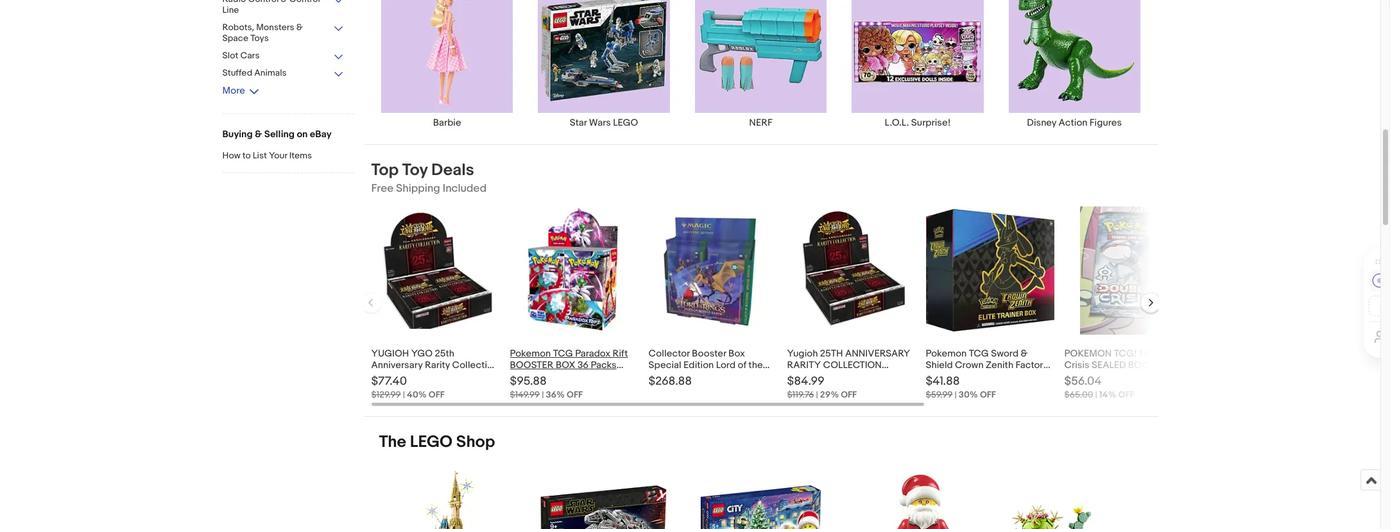 Task type: describe. For each thing, give the bounding box(es) containing it.
space
[[222, 33, 249, 44]]

shield
[[926, 359, 953, 372]]

mtg
[[702, 371, 722, 383]]

14%
[[1100, 390, 1117, 401]]

robots,
[[222, 22, 254, 33]]

l.o.l. surprise!
[[885, 117, 951, 129]]

ygo
[[411, 348, 433, 360]]

1 horizontal spatial lego
[[613, 117, 639, 129]]

rarity
[[425, 359, 450, 372]]

$84.99
[[788, 375, 825, 389]]

$77.40
[[371, 375, 407, 389]]

star wars lego
[[570, 117, 639, 129]]

booster inside pokemon tcg!  1 double crisis sealed booster pack brand new
[[1129, 359, 1172, 372]]

$59.99 text field
[[926, 390, 953, 401]]

pokemon tcg!  1 double crisis sealed booster pack brand new
[[1065, 348, 1177, 383]]

$65.00
[[1065, 390, 1094, 401]]

yugioh
[[371, 348, 409, 360]]

yugioh 25th anniversary rarity collection booster box 1st edition new! 11/3 image
[[789, 207, 914, 335]]

25th
[[435, 348, 455, 360]]

slot
[[222, 50, 238, 61]]

special
[[649, 359, 682, 372]]

booster inside yugioh ygo 25th anniversary rarity collection booster box ships 11/1
[[371, 371, 406, 383]]

new inside "collector booster box special edition lord of the rings vol. 2 mtg new sealed"
[[724, 371, 744, 383]]

the
[[379, 433, 406, 453]]

nerf
[[749, 117, 773, 129]]

pokemon ​tcg sword & shield crown zenith factory sealed elite trainer box image
[[926, 209, 1055, 332]]

how to list your items link
[[222, 150, 354, 162]]

crown
[[955, 359, 984, 372]]

more
[[222, 85, 245, 97]]

ships
[[427, 371, 453, 383]]

deals
[[431, 160, 474, 180]]

box inside pokemon ​tcg sword & shield crown zenith factory sealed elite trainer box
[[1011, 371, 1028, 383]]

crisis
[[1065, 359, 1090, 372]]

pokemon tcg paradox rift booster box 36 packs sealed new image
[[527, 207, 621, 335]]

sealed for $41.88
[[926, 371, 957, 383]]

yugioh ygo 25th anniversary rarity collection booster box ships 11/1 image
[[371, 212, 500, 330]]

1
[[1140, 348, 1143, 360]]

edition
[[684, 359, 714, 372]]

$149.99 text field
[[510, 390, 540, 401]]

shipping
[[396, 182, 440, 195]]

rift
[[613, 348, 628, 360]]

elite
[[959, 371, 978, 383]]

vol.
[[676, 371, 692, 383]]

1 vertical spatial lego
[[410, 433, 453, 453]]

lord
[[716, 359, 736, 372]]

yugioh ygo 25th anniversary rarity collection booster box ships 11/1
[[371, 348, 498, 383]]

| for $56.04
[[1096, 390, 1098, 401]]

figures
[[1090, 117, 1122, 129]]

top
[[371, 160, 399, 180]]

the
[[749, 359, 763, 372]]

barbie link
[[369, 0, 526, 129]]

the lego shop
[[379, 433, 495, 453]]

$41.88
[[926, 375, 960, 389]]

box inside yugioh ygo 25th anniversary rarity collection booster box ships 11/1
[[408, 371, 425, 383]]

included
[[443, 182, 487, 195]]

​tcg
[[969, 348, 989, 360]]

off for $56.04
[[1119, 390, 1135, 401]]

top toy deals free shipping included
[[371, 160, 487, 195]]

box
[[556, 359, 576, 372]]

radio
[[222, 0, 246, 4]]

disney
[[1028, 117, 1057, 129]]

sword
[[992, 348, 1019, 360]]

radio control & control line button
[[222, 0, 344, 17]]

36%
[[546, 390, 565, 401]]

11/1
[[455, 371, 470, 383]]

how
[[222, 150, 241, 161]]

barbie
[[433, 117, 461, 129]]

tcg!
[[1114, 348, 1137, 360]]

disney action figures
[[1028, 117, 1122, 129]]

30%
[[959, 390, 978, 401]]

animals
[[254, 67, 287, 78]]

off for $84.99
[[841, 390, 857, 401]]

disney action figures link
[[997, 0, 1153, 129]]

double
[[1145, 348, 1177, 360]]

surprise!
[[912, 117, 951, 129]]

nerf link
[[683, 0, 840, 129]]

sealed
[[1092, 359, 1127, 372]]

$77.40 $129.99 | 40% off
[[371, 375, 445, 401]]

sealed inside "collector booster box special edition lord of the rings vol. 2 mtg new sealed"
[[746, 371, 777, 383]]

monsters
[[256, 22, 294, 33]]

of
[[738, 359, 747, 372]]

pokemon ​tcg sword & shield crown zenith factory sealed elite trainer box
[[926, 348, 1049, 383]]

| for $95.88
[[542, 390, 544, 401]]

$129.99
[[371, 390, 401, 401]]

collector booster box special edition lord of the rings vol. 2 mtg new sealed
[[649, 348, 777, 383]]



Task type: vqa. For each thing, say whether or not it's contained in the screenshot.
NERF LINK
yes



Task type: locate. For each thing, give the bounding box(es) containing it.
sealed right the lord
[[746, 371, 777, 383]]

off for $41.88
[[980, 390, 996, 401]]

box up 40% at bottom left
[[408, 371, 425, 383]]

off for $77.40
[[429, 390, 445, 401]]

1 control from the left
[[248, 0, 279, 4]]

0 horizontal spatial control
[[248, 0, 279, 4]]

1 horizontal spatial new
[[724, 371, 744, 383]]

l.o.l. surprise! link
[[840, 0, 997, 129]]

& inside pokemon ​tcg sword & shield crown zenith factory sealed elite trainer box
[[1021, 348, 1028, 360]]

| left '29%'
[[816, 390, 818, 401]]

off inside "$77.40 $129.99 | 40% off"
[[429, 390, 445, 401]]

1 booster from the left
[[510, 359, 554, 372]]

sealed
[[510, 371, 541, 383], [746, 371, 777, 383], [926, 371, 957, 383]]

pokemon up '$95.88'
[[510, 348, 551, 360]]

0 horizontal spatial lego
[[410, 433, 453, 453]]

buying & selling on ebay
[[222, 128, 332, 141]]

pokemon
[[1065, 348, 1112, 360]]

0 horizontal spatial pokemon
[[510, 348, 551, 360]]

1 pokemon from the left
[[510, 348, 551, 360]]

rings
[[649, 371, 674, 383]]

0 horizontal spatial box
[[408, 371, 425, 383]]

0 vertical spatial booster
[[692, 348, 727, 360]]

$56.04
[[1065, 375, 1102, 389]]

on
[[297, 128, 308, 141]]

off inside '$95.88 $149.99 | 36% off'
[[567, 390, 583, 401]]

|
[[403, 390, 405, 401], [542, 390, 544, 401], [816, 390, 818, 401], [955, 390, 957, 401], [1096, 390, 1098, 401]]

$95.88
[[510, 375, 547, 389]]

1 vertical spatial booster
[[371, 371, 406, 383]]

control up monsters
[[248, 0, 279, 4]]

ebay
[[310, 128, 332, 141]]

stuffed
[[222, 67, 252, 78]]

control up robots, monsters & space toys dropdown button
[[289, 0, 320, 4]]

$56.04 $65.00 | 14% off
[[1065, 375, 1135, 401]]

2 pokemon from the left
[[926, 348, 967, 360]]

& right the sword on the bottom of page
[[1021, 348, 1028, 360]]

box
[[729, 348, 745, 360], [408, 371, 425, 383], [1011, 371, 1028, 383]]

box inside "collector booster box special edition lord of the rings vol. 2 mtg new sealed"
[[729, 348, 745, 360]]

3 off from the left
[[841, 390, 857, 401]]

pokemon for $41.88
[[926, 348, 967, 360]]

brand
[[1092, 371, 1124, 383]]

$84.99 $119.76 | 29% off
[[788, 375, 857, 401]]

0 horizontal spatial booster
[[510, 359, 554, 372]]

$119.76
[[788, 390, 814, 401]]

2 booster from the left
[[1129, 359, 1172, 372]]

5 off from the left
[[1119, 390, 1135, 401]]

selling
[[264, 128, 295, 141]]

lego
[[613, 117, 639, 129], [410, 433, 453, 453]]

off down ships
[[429, 390, 445, 401]]

0 horizontal spatial sealed
[[510, 371, 541, 383]]

2 off from the left
[[567, 390, 583, 401]]

trainer
[[980, 371, 1009, 383]]

| left 14%
[[1096, 390, 1098, 401]]

to
[[243, 150, 251, 161]]

$129.99 text field
[[371, 390, 401, 401]]

$119.76 text field
[[788, 390, 814, 401]]

sealed for $95.88
[[510, 371, 541, 383]]

new up 36%
[[543, 371, 562, 383]]

0 vertical spatial lego
[[613, 117, 639, 129]]

off inside $84.99 $119.76 | 29% off
[[841, 390, 857, 401]]

off inside $41.88 $59.99 | 30% off
[[980, 390, 996, 401]]

more button
[[222, 85, 259, 97]]

how to list your items
[[222, 150, 312, 161]]

l.o.l.
[[885, 117, 909, 129]]

$65.00 text field
[[1065, 390, 1094, 401]]

sealed inside pokemon tcg paradox rift booster box 36 packs sealed new
[[510, 371, 541, 383]]

pokemon inside pokemon tcg paradox rift booster box 36 packs sealed new
[[510, 348, 551, 360]]

anniversary
[[371, 359, 423, 372]]

sealed up $59.99 text field
[[926, 371, 957, 383]]

$268.88
[[649, 375, 692, 389]]

booster
[[692, 348, 727, 360], [371, 371, 406, 383]]

collection
[[452, 359, 498, 372]]

factory
[[1016, 359, 1049, 372]]

cars
[[240, 50, 260, 61]]

off right 36%
[[567, 390, 583, 401]]

| inside $56.04 $65.00 | 14% off
[[1096, 390, 1098, 401]]

1 sealed from the left
[[510, 371, 541, 383]]

off
[[429, 390, 445, 401], [567, 390, 583, 401], [841, 390, 857, 401], [980, 390, 996, 401], [1119, 390, 1135, 401]]

5 | from the left
[[1096, 390, 1098, 401]]

1 new from the left
[[543, 371, 562, 383]]

1 horizontal spatial box
[[729, 348, 745, 360]]

| for $84.99
[[816, 390, 818, 401]]

1 horizontal spatial booster
[[692, 348, 727, 360]]

collector booster box special edition lord of the rings vol. 2 mtg new sealed image
[[649, 207, 777, 335]]

40%
[[407, 390, 427, 401]]

off for $95.88
[[567, 390, 583, 401]]

tcg
[[553, 348, 573, 360]]

off right '29%'
[[841, 390, 857, 401]]

3 | from the left
[[816, 390, 818, 401]]

1 horizontal spatial control
[[289, 0, 320, 4]]

buying
[[222, 128, 253, 141]]

2 control from the left
[[289, 0, 320, 4]]

off down the trainer
[[980, 390, 996, 401]]

zenith
[[986, 359, 1014, 372]]

2 horizontal spatial box
[[1011, 371, 1028, 383]]

star
[[570, 117, 587, 129]]

booster
[[510, 359, 554, 372], [1129, 359, 1172, 372]]

new
[[1126, 371, 1147, 383]]

3 sealed from the left
[[926, 371, 957, 383]]

2 | from the left
[[542, 390, 544, 401]]

list
[[253, 150, 267, 161]]

| for $77.40
[[403, 390, 405, 401]]

box right the trainer
[[1011, 371, 1028, 383]]

booster up $129.99
[[371, 371, 406, 383]]

pokemon tcg!  1 double crisis sealed booster pack brand new image
[[1081, 207, 1177, 335]]

booster up mtg
[[692, 348, 727, 360]]

| inside '$95.88 $149.99 | 36% off'
[[542, 390, 544, 401]]

4 | from the left
[[955, 390, 957, 401]]

1 horizontal spatial sealed
[[746, 371, 777, 383]]

| left 36%
[[542, 390, 544, 401]]

$59.99
[[926, 390, 953, 401]]

1 horizontal spatial pokemon
[[926, 348, 967, 360]]

pokemon inside pokemon ​tcg sword & shield crown zenith factory sealed elite trainer box
[[926, 348, 967, 360]]

free
[[371, 182, 394, 195]]

lego right the
[[410, 433, 453, 453]]

booster inside pokemon tcg paradox rift booster box 36 packs sealed new
[[510, 359, 554, 372]]

pokemon for $95.88
[[510, 348, 551, 360]]

new
[[543, 371, 562, 383], [724, 371, 744, 383]]

&
[[281, 0, 287, 4], [296, 22, 303, 33], [255, 128, 262, 141], [1021, 348, 1028, 360]]

star wars lego link
[[526, 0, 683, 129]]

lego right wars
[[613, 117, 639, 129]]

2 horizontal spatial sealed
[[926, 371, 957, 383]]

collector
[[649, 348, 690, 360]]

slot cars button
[[222, 50, 344, 62]]

off right 14%
[[1119, 390, 1135, 401]]

box left the
[[729, 348, 745, 360]]

booster inside "collector booster box special edition lord of the rings vol. 2 mtg new sealed"
[[692, 348, 727, 360]]

your
[[269, 150, 287, 161]]

| inside $41.88 $59.99 | 30% off
[[955, 390, 957, 401]]

pokemon
[[510, 348, 551, 360], [926, 348, 967, 360]]

pokemon tcg paradox rift booster box 36 packs sealed new
[[510, 348, 628, 383]]

sealed inside pokemon ​tcg sword & shield crown zenith factory sealed elite trainer box
[[926, 371, 957, 383]]

sealed up $149.99 'text box'
[[510, 371, 541, 383]]

wars
[[589, 117, 611, 129]]

radio control & control line robots, monsters & space toys slot cars stuffed animals more
[[222, 0, 320, 97]]

shop
[[456, 433, 495, 453]]

off inside $56.04 $65.00 | 14% off
[[1119, 390, 1135, 401]]

29%
[[820, 390, 839, 401]]

1 horizontal spatial booster
[[1129, 359, 1172, 372]]

& right buying
[[255, 128, 262, 141]]

4 off from the left
[[980, 390, 996, 401]]

2 sealed from the left
[[746, 371, 777, 383]]

| left 40% at bottom left
[[403, 390, 405, 401]]

36
[[578, 359, 589, 372]]

1 off from the left
[[429, 390, 445, 401]]

& right monsters
[[296, 22, 303, 33]]

toys
[[250, 33, 269, 44]]

& up monsters
[[281, 0, 287, 4]]

| inside $84.99 $119.76 | 29% off
[[816, 390, 818, 401]]

| for $41.88
[[955, 390, 957, 401]]

| left 30%
[[955, 390, 957, 401]]

packs
[[591, 359, 617, 372]]

pokemon up the $41.88
[[926, 348, 967, 360]]

pack
[[1065, 371, 1090, 383]]

0 horizontal spatial booster
[[371, 371, 406, 383]]

stuffed animals button
[[222, 67, 344, 80]]

new right mtg
[[724, 371, 744, 383]]

$95.88 $149.99 | 36% off
[[510, 375, 583, 401]]

0 horizontal spatial new
[[543, 371, 562, 383]]

1 | from the left
[[403, 390, 405, 401]]

new inside pokemon tcg paradox rift booster box 36 packs sealed new
[[543, 371, 562, 383]]

| inside "$77.40 $129.99 | 40% off"
[[403, 390, 405, 401]]

2 new from the left
[[724, 371, 744, 383]]



